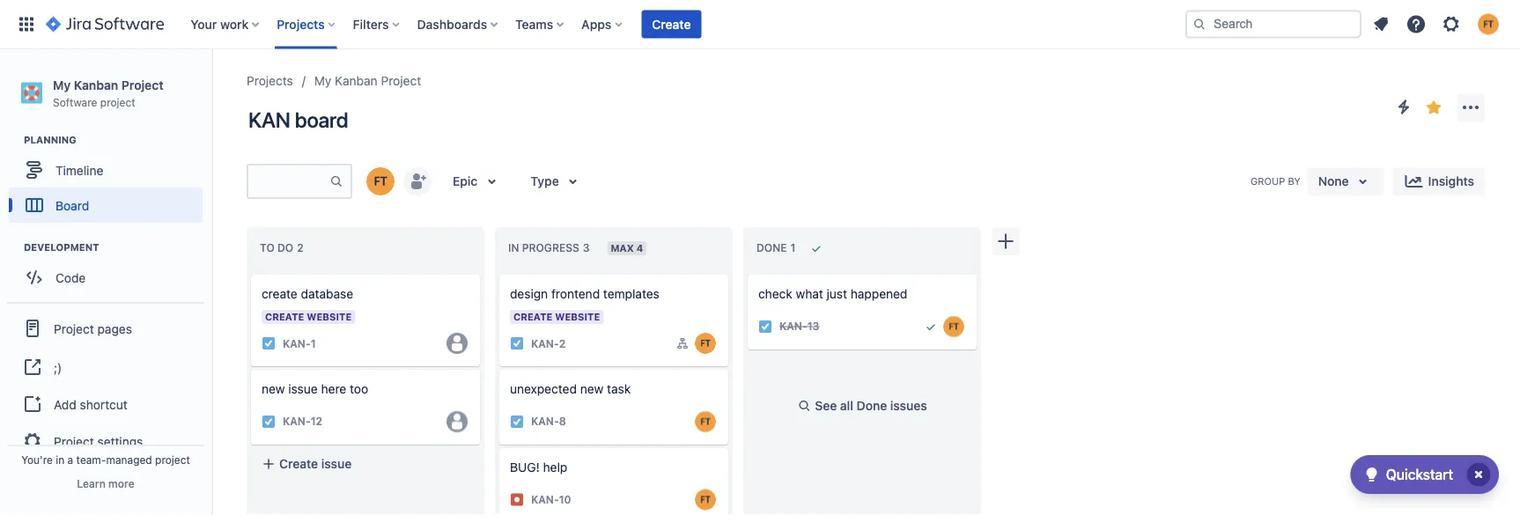 Task type: vqa. For each thing, say whether or not it's contained in the screenshot.
the bottommost Unassigned IMAGE
yes



Task type: describe. For each thing, give the bounding box(es) containing it.
frontend
[[551, 287, 600, 301]]

project pages link
[[7, 309, 204, 348]]

issue for new
[[288, 382, 318, 396]]

help
[[543, 460, 567, 475]]

managed
[[106, 454, 152, 466]]

create column image
[[995, 231, 1017, 252]]

type
[[531, 174, 559, 189]]

issues
[[890, 398, 927, 413]]

kan- up "new issue here too"
[[283, 337, 311, 350]]

learn more
[[77, 477, 134, 490]]

13
[[807, 320, 820, 333]]

what
[[796, 287, 823, 301]]

apps button
[[576, 10, 629, 38]]

bug image
[[510, 493, 524, 507]]

projects for projects link
[[247, 74, 293, 88]]

in progress element
[[508, 242, 593, 254]]

notifications image
[[1371, 14, 1392, 35]]

task image for kan-12
[[262, 415, 276, 429]]

kan-10 link
[[531, 492, 571, 508]]

bug!
[[510, 460, 540, 475]]

create issue image for bug! help
[[489, 436, 510, 457]]

your work
[[190, 17, 249, 31]]

teams button
[[510, 10, 571, 38]]

add
[[54, 397, 76, 412]]

teams
[[515, 17, 553, 31]]

my kanban project
[[314, 74, 421, 88]]

by
[[1288, 175, 1301, 187]]

done element
[[757, 242, 799, 254]]

your
[[190, 17, 217, 31]]

kan-12 link
[[283, 414, 323, 429]]

kanban for my kanban project
[[335, 74, 378, 88]]

your work button
[[185, 10, 266, 38]]

projects link
[[247, 70, 293, 92]]

bug! help
[[510, 460, 567, 475]]

add people image
[[407, 171, 428, 192]]

board
[[295, 107, 348, 132]]

Search this board text field
[[248, 166, 329, 197]]

create database
[[262, 287, 353, 301]]

happened
[[851, 287, 908, 301]]

;)
[[54, 360, 62, 375]]

1
[[311, 337, 316, 350]]

kan-12
[[283, 416, 323, 428]]

group containing project pages
[[7, 302, 204, 466]]

more
[[108, 477, 134, 490]]

shortcut
[[80, 397, 127, 412]]

create issue image for unexpected new task
[[489, 358, 510, 379]]

none button
[[1308, 167, 1384, 196]]

new issue here too
[[262, 382, 368, 396]]

learn
[[77, 477, 106, 490]]

create issue button
[[251, 448, 480, 480]]

timeline
[[55, 163, 103, 177]]

here
[[321, 382, 346, 396]]

unassigned image for kan-12
[[447, 411, 468, 432]]

design frontend templates
[[510, 287, 660, 301]]

do
[[277, 242, 293, 254]]

quickstart
[[1386, 466, 1453, 483]]

projects button
[[272, 10, 342, 38]]

project settings link
[[7, 422, 204, 461]]

my kanban project software project
[[53, 78, 163, 108]]

Search field
[[1186, 10, 1362, 38]]

to do
[[260, 242, 293, 254]]

kan- for check
[[780, 320, 807, 333]]

insights
[[1428, 174, 1475, 189]]

all
[[840, 398, 853, 413]]

unexpected new task
[[510, 382, 631, 396]]

create for create issue
[[279, 457, 318, 471]]

task image for kan-1
[[262, 336, 276, 351]]

in progress
[[508, 242, 579, 254]]

task image for unexpected new task
[[510, 415, 524, 429]]

project up a
[[54, 434, 94, 449]]

automations menu button icon image
[[1394, 96, 1415, 118]]

add shortcut button
[[7, 387, 204, 422]]

projects for projects 'popup button'
[[277, 17, 325, 31]]

funky town image
[[366, 167, 395, 196]]

settings
[[97, 434, 143, 449]]

more image
[[1460, 97, 1482, 118]]

create issue image for create database
[[240, 262, 262, 284]]

apps
[[582, 17, 612, 31]]

kan- for bug!
[[531, 494, 559, 506]]

primary element
[[11, 0, 1186, 49]]

you're
[[21, 454, 53, 466]]

database
[[301, 287, 353, 301]]

task
[[607, 382, 631, 396]]

project inside my kanban project software project
[[121, 78, 163, 92]]

kan-1
[[283, 337, 316, 350]]

create issue image for check what just happened
[[737, 262, 758, 284]]

work
[[220, 17, 249, 31]]

insights image
[[1404, 171, 1425, 192]]

none
[[1318, 174, 1349, 189]]

kan-1 link
[[283, 336, 316, 351]]

1 vertical spatial task image
[[510, 336, 524, 351]]

a
[[67, 454, 73, 466]]

see all done issues
[[815, 398, 927, 413]]

4
[[637, 243, 643, 254]]

too
[[350, 382, 368, 396]]

planning image
[[3, 130, 24, 151]]

search image
[[1193, 17, 1207, 31]]

create issue image for design frontend templates
[[489, 262, 510, 284]]

in
[[508, 242, 519, 254]]

12
[[311, 416, 323, 428]]

1 horizontal spatial done
[[857, 398, 887, 413]]

my kanban project link
[[314, 70, 421, 92]]

project inside my kanban project software project
[[100, 96, 135, 108]]

to
[[260, 242, 275, 254]]



Task type: locate. For each thing, give the bounding box(es) containing it.
new
[[262, 382, 285, 396], [580, 382, 604, 396]]

kan-8
[[531, 416, 566, 428]]

0 horizontal spatial create
[[279, 457, 318, 471]]

add shortcut
[[54, 397, 127, 412]]

unassigned image
[[447, 333, 468, 354], [447, 411, 468, 432]]

kan- for unexpected
[[531, 416, 559, 428]]

unexpected
[[510, 382, 577, 396]]

create for create
[[652, 17, 691, 31]]

create issue image up the "unexpected"
[[489, 358, 510, 379]]

banner
[[0, 0, 1520, 49]]

development group
[[9, 241, 211, 301]]

1 vertical spatial issue
[[321, 457, 352, 471]]

new left task
[[580, 382, 604, 396]]

epic
[[453, 174, 478, 189]]

0 horizontal spatial project
[[100, 96, 135, 108]]

kanban for my kanban project software project
[[74, 78, 118, 92]]

dashboards
[[417, 17, 487, 31]]

1 horizontal spatial create
[[652, 17, 691, 31]]

0 horizontal spatial issue
[[288, 382, 318, 396]]

1 horizontal spatial new
[[580, 382, 604, 396]]

2 task image from the top
[[262, 415, 276, 429]]

done up check
[[757, 242, 787, 254]]

star kan board image
[[1423, 97, 1445, 118]]

1 unassigned image from the top
[[447, 333, 468, 354]]

create inside button
[[279, 457, 318, 471]]

create issue image
[[489, 262, 510, 284], [737, 262, 758, 284], [240, 358, 262, 379]]

0 of 1 child issues complete image
[[676, 336, 690, 351], [676, 336, 690, 351]]

quickstart button
[[1351, 455, 1499, 494]]

10
[[559, 494, 571, 506]]

create issue image for new issue here too
[[240, 358, 262, 379]]

insights button
[[1393, 167, 1485, 196]]

create issue image up bug!
[[489, 436, 510, 457]]

new up kan-12
[[262, 382, 285, 396]]

to do element
[[260, 242, 307, 254]]

my
[[314, 74, 331, 88], [53, 78, 71, 92]]

kanban
[[335, 74, 378, 88], [74, 78, 118, 92]]

create
[[262, 287, 298, 301]]

kan-2
[[531, 337, 566, 350]]

create
[[652, 17, 691, 31], [279, 457, 318, 471]]

check
[[758, 287, 793, 301]]

2 vertical spatial task image
[[510, 415, 524, 429]]

assignee: funky town image
[[943, 316, 965, 337], [695, 333, 716, 354], [695, 411, 716, 432], [695, 489, 716, 511]]

task image left kan-1 link
[[262, 336, 276, 351]]

kan-8 link
[[531, 414, 566, 429]]

jira software image
[[46, 14, 164, 35], [46, 14, 164, 35]]

create issue image up "new issue here too"
[[240, 358, 262, 379]]

task image left kan-8 "link"
[[510, 415, 524, 429]]

0 vertical spatial create
[[652, 17, 691, 31]]

projects up kan
[[247, 74, 293, 88]]

0 vertical spatial issue
[[288, 382, 318, 396]]

project left sidebar navigation "image"
[[121, 78, 163, 92]]

1 horizontal spatial project
[[155, 454, 190, 466]]

create issue image down in
[[489, 262, 510, 284]]

design
[[510, 287, 548, 301]]

project right the software
[[100, 96, 135, 108]]

unassigned image for kan-1
[[447, 333, 468, 354]]

issue left the here
[[288, 382, 318, 396]]

;) link
[[7, 348, 204, 387]]

create issue image down to
[[240, 262, 262, 284]]

0 vertical spatial done
[[757, 242, 787, 254]]

group by
[[1251, 175, 1301, 187]]

project settings
[[54, 434, 143, 449]]

check what just happened
[[758, 287, 908, 301]]

see
[[815, 398, 837, 413]]

kan- down "new issue here too"
[[283, 416, 311, 428]]

create down kan-12 link
[[279, 457, 318, 471]]

2 horizontal spatial create issue image
[[737, 262, 758, 284]]

8
[[559, 416, 566, 428]]

project down the filters popup button
[[381, 74, 421, 88]]

1 horizontal spatial my
[[314, 74, 331, 88]]

task image
[[262, 336, 276, 351], [262, 415, 276, 429]]

settings image
[[1441, 14, 1462, 35]]

sidebar navigation image
[[192, 70, 231, 106]]

kanban inside my kanban project software project
[[74, 78, 118, 92]]

you're in a team-managed project
[[21, 454, 190, 466]]

project left 'pages'
[[54, 321, 94, 336]]

project inside "link"
[[54, 321, 94, 336]]

create issue image up check
[[737, 262, 758, 284]]

1 vertical spatial unassigned image
[[447, 411, 468, 432]]

dismiss quickstart image
[[1465, 461, 1493, 489]]

0 vertical spatial project
[[100, 96, 135, 108]]

2 unassigned image from the top
[[447, 411, 468, 432]]

2 vertical spatial create issue image
[[489, 436, 510, 457]]

kan- for new
[[283, 416, 311, 428]]

create button
[[642, 10, 702, 38]]

1 vertical spatial project
[[155, 454, 190, 466]]

kan- down the "unexpected"
[[531, 416, 559, 428]]

timeline link
[[9, 153, 203, 188]]

0 vertical spatial task image
[[262, 336, 276, 351]]

0 horizontal spatial kanban
[[74, 78, 118, 92]]

task image left kan-2 'link' at the bottom left
[[510, 336, 524, 351]]

projects inside 'popup button'
[[277, 17, 325, 31]]

0 vertical spatial task image
[[758, 320, 773, 334]]

filters button
[[348, 10, 407, 38]]

1 vertical spatial projects
[[247, 74, 293, 88]]

1 new from the left
[[262, 382, 285, 396]]

kan- right the bug image
[[531, 494, 559, 506]]

just
[[827, 287, 847, 301]]

your profile and settings image
[[1478, 14, 1499, 35]]

kanban up the software
[[74, 78, 118, 92]]

2 new from the left
[[580, 382, 604, 396]]

create right apps dropdown button
[[652, 17, 691, 31]]

1 vertical spatial done
[[857, 398, 887, 413]]

kan- inside 'link'
[[531, 337, 559, 350]]

progress
[[522, 242, 579, 254]]

create issue image
[[240, 262, 262, 284], [489, 358, 510, 379], [489, 436, 510, 457]]

development image
[[3, 237, 24, 258]]

1 horizontal spatial kanban
[[335, 74, 378, 88]]

max 4
[[611, 243, 643, 254]]

board
[[55, 198, 89, 213]]

create inside button
[[652, 17, 691, 31]]

1 vertical spatial create issue image
[[489, 358, 510, 379]]

code
[[55, 270, 86, 285]]

issue inside the create issue button
[[321, 457, 352, 471]]

software
[[53, 96, 97, 108]]

group
[[1251, 175, 1285, 187]]

epic button
[[442, 167, 513, 196]]

help image
[[1406, 14, 1427, 35]]

development
[[24, 242, 99, 253]]

kan-2 link
[[531, 336, 566, 351]]

in
[[56, 454, 65, 466]]

0 vertical spatial create issue image
[[240, 262, 262, 284]]

0 horizontal spatial create issue image
[[240, 358, 262, 379]]

kan-13 link
[[780, 319, 820, 334]]

2
[[559, 337, 566, 350]]

project pages
[[54, 321, 132, 336]]

my up board
[[314, 74, 331, 88]]

planning group
[[9, 133, 211, 228]]

done image
[[924, 320, 938, 334], [924, 320, 938, 334]]

task image left kan-13 link
[[758, 320, 773, 334]]

kan- up the "unexpected"
[[531, 337, 559, 350]]

see all done issues link
[[787, 395, 938, 416]]

task image left kan-12 link
[[262, 415, 276, 429]]

kanban up board
[[335, 74, 378, 88]]

1 horizontal spatial create issue image
[[489, 262, 510, 284]]

issue down 12
[[321, 457, 352, 471]]

0 horizontal spatial my
[[53, 78, 71, 92]]

1 vertical spatial task image
[[262, 415, 276, 429]]

filters
[[353, 17, 389, 31]]

templates
[[603, 287, 660, 301]]

done right all
[[857, 398, 887, 413]]

pages
[[97, 321, 132, 336]]

my inside my kanban project software project
[[53, 78, 71, 92]]

appswitcher icon image
[[16, 14, 37, 35]]

issue for create
[[321, 457, 352, 471]]

done
[[757, 242, 787, 254], [857, 398, 887, 413]]

0 vertical spatial projects
[[277, 17, 325, 31]]

projects up projects link
[[277, 17, 325, 31]]

0 horizontal spatial new
[[262, 382, 285, 396]]

dashboards button
[[412, 10, 505, 38]]

my for my kanban project
[[314, 74, 331, 88]]

team-
[[76, 454, 106, 466]]

check image
[[1362, 464, 1383, 485]]

board link
[[9, 188, 203, 223]]

project right managed
[[155, 454, 190, 466]]

1 task image from the top
[[262, 336, 276, 351]]

create issue
[[279, 457, 352, 471]]

1 vertical spatial create
[[279, 457, 318, 471]]

issue
[[288, 382, 318, 396], [321, 457, 352, 471]]

my for my kanban project software project
[[53, 78, 71, 92]]

banner containing your work
[[0, 0, 1520, 49]]

kan-13
[[780, 320, 820, 333]]

my up the software
[[53, 78, 71, 92]]

projects
[[277, 17, 325, 31], [247, 74, 293, 88]]

group
[[7, 302, 204, 466]]

kan-
[[780, 320, 807, 333], [283, 337, 311, 350], [531, 337, 559, 350], [283, 416, 311, 428], [531, 416, 559, 428], [531, 494, 559, 506]]

kan- down what
[[780, 320, 807, 333]]

kan-10
[[531, 494, 571, 506]]

1 horizontal spatial issue
[[321, 457, 352, 471]]

task image
[[758, 320, 773, 334], [510, 336, 524, 351], [510, 415, 524, 429]]

0 horizontal spatial done
[[757, 242, 787, 254]]

task image for check what just happened
[[758, 320, 773, 334]]

0 vertical spatial unassigned image
[[447, 333, 468, 354]]



